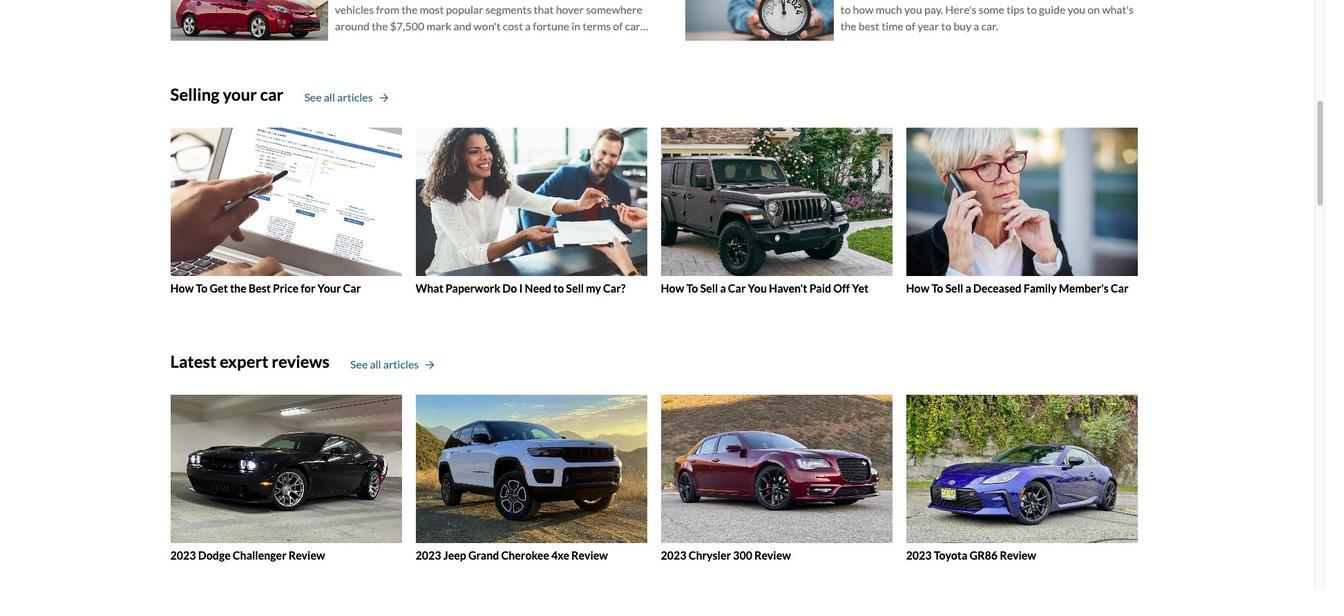 Task type: locate. For each thing, give the bounding box(es) containing it.
1 review from the left
[[289, 549, 325, 562]]

2 2023 from the left
[[416, 549, 441, 562]]

how left get
[[170, 282, 194, 295]]

a left deceased in the right top of the page
[[966, 282, 971, 295]]

2 a from the left
[[966, 282, 971, 295]]

to left get
[[196, 282, 208, 295]]

selling
[[170, 84, 220, 104]]

see all articles link for selling your car
[[304, 89, 388, 106]]

expert
[[220, 352, 269, 372]]

review right 4xe
[[572, 549, 608, 562]]

0 vertical spatial see
[[304, 91, 322, 104]]

2023 toyota gr86 review link
[[906, 395, 1138, 562]]

sell inside how to sell a deceased family member's car link
[[946, 282, 964, 295]]

a
[[720, 282, 726, 295], [966, 282, 971, 295]]

2023 chrysler 300 review
[[661, 549, 791, 562]]

see all articles
[[304, 91, 373, 104], [350, 358, 419, 371]]

0 vertical spatial articles
[[337, 91, 373, 104]]

off
[[834, 282, 850, 295]]

how to sell a car you haven't paid off yet
[[661, 282, 869, 295]]

arrow right image
[[380, 93, 388, 103], [426, 361, 434, 371]]

0 vertical spatial see all articles
[[304, 91, 373, 104]]

sell inside what paperwork do i need to sell my car? link
[[566, 282, 584, 295]]

2 horizontal spatial sell
[[946, 282, 964, 295]]

see for latest expert reviews
[[350, 358, 368, 371]]

1 to from the left
[[196, 282, 208, 295]]

your
[[318, 282, 341, 295]]

0 horizontal spatial car
[[343, 282, 361, 295]]

3 sell from the left
[[946, 282, 964, 295]]

4xe
[[551, 549, 569, 562]]

1 horizontal spatial car
[[728, 282, 746, 295]]

2023 for 2023 toyota gr86 review
[[906, 549, 932, 562]]

0 horizontal spatial how
[[170, 282, 194, 295]]

0 vertical spatial arrow right image
[[380, 93, 388, 103]]

1 vertical spatial see all articles
[[350, 358, 419, 371]]

car
[[260, 84, 284, 104]]

to left you
[[686, 282, 698, 295]]

1 horizontal spatial see
[[350, 358, 368, 371]]

sell left you
[[700, 282, 718, 295]]

how right yet
[[906, 282, 930, 295]]

how to sell a car you haven't paid off yet link
[[661, 128, 892, 295]]

articles
[[337, 91, 373, 104], [383, 358, 419, 371]]

3 how from the left
[[906, 282, 930, 295]]

0 vertical spatial see all articles link
[[304, 89, 388, 106]]

car?
[[603, 282, 626, 295]]

to left deceased in the right top of the page
[[932, 282, 944, 295]]

articles for car
[[337, 91, 373, 104]]

how to get the best price for your car
[[170, 282, 361, 295]]

2023 for 2023 dodge challenger review
[[170, 549, 196, 562]]

1 sell from the left
[[566, 282, 584, 295]]

3 review from the left
[[755, 549, 791, 562]]

do
[[503, 282, 517, 295]]

2023 left "dodge"
[[170, 549, 196, 562]]

2023 inside 'link'
[[170, 549, 196, 562]]

what paperwork do i need to sell my car? image
[[416, 128, 647, 276]]

1 horizontal spatial all
[[370, 358, 381, 371]]

0 horizontal spatial all
[[324, 91, 335, 104]]

see
[[304, 91, 322, 104], [350, 358, 368, 371]]

2 how from the left
[[661, 282, 684, 295]]

2023 left jeep at the left
[[416, 549, 441, 562]]

how to get the best price for your car image
[[170, 128, 402, 276]]

a left you
[[720, 282, 726, 295]]

to
[[196, 282, 208, 295], [686, 282, 698, 295], [932, 282, 944, 295]]

the
[[230, 282, 247, 295]]

1 horizontal spatial how
[[661, 282, 684, 295]]

car left you
[[728, 282, 746, 295]]

to for how to sell a car you haven't paid off yet
[[686, 282, 698, 295]]

to for how to sell a deceased family member's car
[[932, 282, 944, 295]]

2023 left chrysler
[[661, 549, 687, 562]]

2 horizontal spatial to
[[932, 282, 944, 295]]

sell
[[566, 282, 584, 295], [700, 282, 718, 295], [946, 282, 964, 295]]

3 to from the left
[[932, 282, 944, 295]]

review inside 'link'
[[289, 549, 325, 562]]

review
[[289, 549, 325, 562], [572, 549, 608, 562], [755, 549, 791, 562], [1000, 549, 1037, 562]]

2023
[[170, 549, 196, 562], [416, 549, 441, 562], [661, 549, 687, 562], [906, 549, 932, 562]]

2 car from the left
[[728, 282, 746, 295]]

car right your
[[343, 282, 361, 295]]

see all articles for selling your car
[[304, 91, 373, 104]]

1 car from the left
[[343, 282, 361, 295]]

1 vertical spatial see all articles link
[[350, 357, 434, 373]]

1 horizontal spatial sell
[[700, 282, 718, 295]]

all
[[324, 91, 335, 104], [370, 358, 381, 371]]

how for how to sell a deceased family member's car
[[906, 282, 930, 295]]

sell left deceased in the right top of the page
[[946, 282, 964, 295]]

paperwork
[[446, 282, 500, 295]]

what paperwork do i need to sell my car? link
[[416, 128, 647, 295]]

0 horizontal spatial articles
[[337, 91, 373, 104]]

2 horizontal spatial how
[[906, 282, 930, 295]]

gr86
[[970, 549, 998, 562]]

car right member's
[[1111, 282, 1129, 295]]

0 vertical spatial all
[[324, 91, 335, 104]]

3 car from the left
[[1111, 282, 1129, 295]]

how to get the best price for your car link
[[170, 128, 402, 295]]

1 horizontal spatial to
[[686, 282, 698, 295]]

0 horizontal spatial a
[[720, 282, 726, 295]]

0 horizontal spatial to
[[196, 282, 208, 295]]

review inside "link"
[[1000, 549, 1037, 562]]

1 how from the left
[[170, 282, 194, 295]]

2023 inside "link"
[[906, 549, 932, 562]]

car
[[343, 282, 361, 295], [728, 282, 746, 295], [1111, 282, 1129, 295]]

see right reviews
[[350, 358, 368, 371]]

1 horizontal spatial articles
[[383, 358, 419, 371]]

review right 300
[[755, 549, 791, 562]]

0 horizontal spatial arrow right image
[[380, 93, 388, 103]]

a for deceased
[[966, 282, 971, 295]]

2 review from the left
[[572, 549, 608, 562]]

review for 2023 chrysler 300 review
[[755, 549, 791, 562]]

2023 for 2023 chrysler 300 review
[[661, 549, 687, 562]]

yet
[[852, 282, 869, 295]]

for
[[301, 282, 315, 295]]

2 horizontal spatial car
[[1111, 282, 1129, 295]]

0 horizontal spatial sell
[[566, 282, 584, 295]]

sell inside how to sell a car you haven't paid off yet link
[[700, 282, 718, 295]]

4 2023 from the left
[[906, 549, 932, 562]]

review right gr86
[[1000, 549, 1037, 562]]

1 a from the left
[[720, 282, 726, 295]]

3 2023 from the left
[[661, 549, 687, 562]]

review right challenger
[[289, 549, 325, 562]]

2023 left toyota
[[906, 549, 932, 562]]

2023 toyota gr86 review
[[906, 549, 1037, 562]]

see for selling your car
[[304, 91, 322, 104]]

see right car
[[304, 91, 322, 104]]

grand
[[468, 549, 499, 562]]

1 vertical spatial see
[[350, 358, 368, 371]]

2023 jeep grand cherokee 4xe review
[[416, 549, 608, 562]]

1 2023 from the left
[[170, 549, 196, 562]]

how to sell a deceased family member's car link
[[906, 128, 1138, 295]]

1 vertical spatial articles
[[383, 358, 419, 371]]

2 to from the left
[[686, 282, 698, 295]]

family
[[1024, 282, 1057, 295]]

you
[[748, 282, 767, 295]]

1 vertical spatial arrow right image
[[426, 361, 434, 371]]

sell right to on the left
[[566, 282, 584, 295]]

how right car?
[[661, 282, 684, 295]]

how
[[170, 282, 194, 295], [661, 282, 684, 295], [906, 282, 930, 295]]

4 review from the left
[[1000, 549, 1037, 562]]

see all articles link
[[304, 89, 388, 106], [350, 357, 434, 373]]

0 horizontal spatial see
[[304, 91, 322, 104]]

challenger
[[233, 549, 287, 562]]

1 horizontal spatial a
[[966, 282, 971, 295]]

toyota
[[934, 549, 968, 562]]

2023 chrysler 300 review link
[[661, 395, 892, 562]]

2023 jeep grand cherokee 4xe review image
[[416, 395, 647, 544]]

all for car
[[324, 91, 335, 104]]

1 horizontal spatial arrow right image
[[426, 361, 434, 371]]

2 sell from the left
[[700, 282, 718, 295]]

1 vertical spatial all
[[370, 358, 381, 371]]



Task type: vqa. For each thing, say whether or not it's contained in the screenshot.
Dodge at left
yes



Task type: describe. For each thing, give the bounding box(es) containing it.
review for 2023 toyota gr86 review
[[1000, 549, 1037, 562]]

what's the best time of year to buy a used car? image
[[685, 0, 834, 41]]

deceased
[[974, 282, 1022, 295]]

arrow right image for selling your car
[[380, 93, 388, 103]]

what paperwork do i need to sell my car?
[[416, 282, 626, 295]]

how to sell a car you haven't paid off yet image
[[661, 128, 892, 276]]

to
[[554, 282, 564, 295]]

selling your car
[[170, 84, 284, 104]]

cherokee
[[501, 549, 549, 562]]

2023 dodge challenger review
[[170, 549, 325, 562]]

your
[[223, 84, 257, 104]]

jeep
[[443, 549, 466, 562]]

dodge
[[198, 549, 231, 562]]

sell for how to sell a deceased family member's car
[[946, 282, 964, 295]]

2023 dodge challenger review image
[[170, 395, 402, 544]]

how for how to sell a car you haven't paid off yet
[[661, 282, 684, 295]]

haven't
[[769, 282, 808, 295]]

the best cars for college students in 2023 image
[[170, 0, 328, 41]]

to for how to get the best price for your car
[[196, 282, 208, 295]]

see all articles for latest expert reviews
[[350, 358, 419, 371]]

2023 for 2023 jeep grand cherokee 4xe review
[[416, 549, 441, 562]]

best
[[249, 282, 271, 295]]

how for how to get the best price for your car
[[170, 282, 194, 295]]

paid
[[810, 282, 831, 295]]

a for car
[[720, 282, 726, 295]]

my
[[586, 282, 601, 295]]

arrow right image for latest expert reviews
[[426, 361, 434, 371]]

latest expert reviews
[[170, 352, 330, 372]]

how to sell a deceased family member's car image
[[906, 128, 1138, 276]]

need
[[525, 282, 551, 295]]

2023 dodge challenger review link
[[170, 395, 402, 562]]

articles for reviews
[[383, 358, 419, 371]]

see all articles link for latest expert reviews
[[350, 357, 434, 373]]

sell for how to sell a car you haven't paid off yet
[[700, 282, 718, 295]]

price
[[273, 282, 299, 295]]

how to sell a deceased family member's car
[[906, 282, 1129, 295]]

all for reviews
[[370, 358, 381, 371]]

i
[[519, 282, 523, 295]]

2023 chrysler 300 review image
[[661, 395, 892, 544]]

member's
[[1059, 282, 1109, 295]]

300
[[733, 549, 753, 562]]

2023 toyota gr86 review image
[[906, 395, 1138, 544]]

what
[[416, 282, 444, 295]]

chrysler
[[689, 549, 731, 562]]

reviews
[[272, 352, 330, 372]]

get
[[210, 282, 228, 295]]

review for 2023 dodge challenger review
[[289, 549, 325, 562]]

latest
[[170, 352, 217, 372]]

2023 jeep grand cherokee 4xe review link
[[416, 395, 647, 562]]



